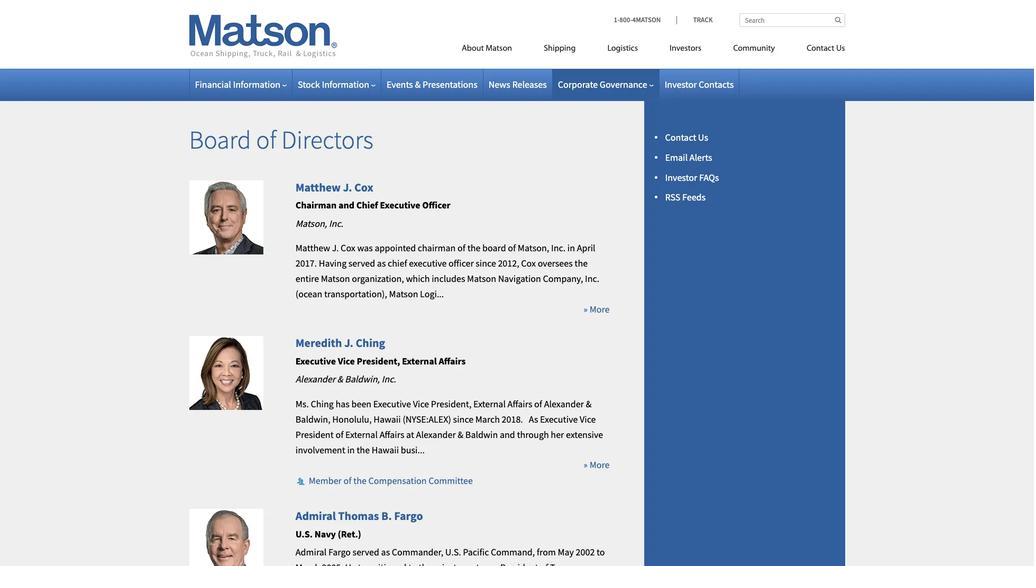 Task type: describe. For each thing, give the bounding box(es) containing it.
1 horizontal spatial to
[[597, 546, 605, 558]]

events & presentations
[[387, 78, 478, 90]]

4matson
[[633, 15, 661, 24]]

executive
[[409, 257, 447, 269]]

alerts
[[690, 151, 713, 163]]

investor contacts link
[[665, 78, 734, 90]]

president inside the admiral fargo served as commander, u.s. pacific command, from may 2002 to march 2005. he transitioned to the private sector as president of tre
[[500, 561, 539, 566]]

sector
[[463, 561, 488, 566]]

of up 'officer'
[[458, 242, 466, 254]]

been
[[352, 398, 372, 410]]

j. for meredith             j.             ching executive vice president, external affairs
[[344, 336, 354, 351]]

meredithching 140px image
[[189, 336, 263, 410]]

(ocean
[[296, 288, 322, 300]]

» for company,
[[584, 303, 588, 315]]

rss feeds link
[[665, 191, 706, 203]]

& left baldwin
[[458, 428, 464, 441]]

matthew for matthew            j.            cox chairman and chief executive officer
[[296, 180, 341, 195]]

investor for investor contacts
[[665, 78, 697, 90]]

inc. down the meredith             j.             ching executive vice president, external affairs
[[382, 373, 396, 385]]

executive inside 'matthew            j.            cox chairman and chief executive officer'
[[380, 199, 420, 211]]

rss
[[665, 191, 681, 203]]

& up has
[[337, 373, 343, 385]]

executive right been
[[373, 398, 411, 410]]

0 vertical spatial baldwin,
[[345, 373, 380, 385]]

as inside matthew j. cox was appointed chairman of the board of matson, inc. in april 2017. having served as chief executive officer since 2012, cox oversees the entire matson organization, which includes matson navigation company, inc. (ocean transportation), matson logi... » more
[[377, 257, 386, 269]]

0 horizontal spatial affairs
[[380, 428, 405, 441]]

1-
[[614, 15, 620, 24]]

contact us inside top menu "navigation"
[[807, 44, 845, 53]]

executive up her
[[540, 413, 578, 425]]

command,
[[491, 546, 535, 558]]

compensation
[[369, 474, 427, 487]]

800-
[[620, 15, 633, 24]]

events & presentations link
[[387, 78, 478, 90]]

contacts
[[699, 78, 734, 90]]

organization,
[[352, 273, 404, 285]]

ching inside the meredith             j.             ching executive vice president, external affairs
[[356, 336, 385, 351]]

since inside ms. ching has been executive vice president, external affairs of alexander & baldwin, honolulu, hawaii (nyse:alex) since march 2018.   as executive vice president of external affairs at alexander & baldwin and through her extensive involvement in the hawaii busi... » more member of the compensation committee
[[453, 413, 474, 425]]

and inside ms. ching has been executive vice president, external affairs of alexander & baldwin, honolulu, hawaii (nyse:alex) since march 2018.   as executive vice president of external affairs at alexander & baldwin and through her extensive involvement in the hawaii busi... » more member of the compensation committee
[[500, 428, 515, 441]]

0 horizontal spatial matson,
[[296, 217, 327, 229]]

corporate governance link
[[558, 78, 654, 90]]

of right board
[[256, 124, 277, 156]]

affairs inside the meredith             j.             ching executive vice president, external affairs
[[439, 355, 466, 367]]

(nyse:alex)
[[403, 413, 451, 425]]

appointed
[[375, 242, 416, 254]]

march inside the admiral fargo served as commander, u.s. pacific command, from may 2002 to march 2005. he transitioned to the private sector as president of tre
[[296, 561, 320, 566]]

logi...
[[420, 288, 444, 300]]

at
[[406, 428, 414, 441]]

logistics link
[[592, 39, 654, 61]]

(ret.)
[[338, 528, 361, 540]]

entire
[[296, 273, 319, 285]]

1 vertical spatial as
[[381, 546, 390, 558]]

shipping
[[544, 44, 576, 53]]

2 vertical spatial as
[[490, 561, 499, 566]]

1 horizontal spatial alexander
[[416, 428, 456, 441]]

& right events
[[415, 78, 421, 90]]

president, inside ms. ching has been executive vice president, external affairs of alexander & baldwin, honolulu, hawaii (nyse:alex) since march 2018.   as executive vice president of external affairs at alexander & baldwin and through her extensive involvement in the hawaii busi... » more member of the compensation committee
[[431, 398, 472, 410]]

president inside ms. ching has been executive vice president, external affairs of alexander & baldwin, honolulu, hawaii (nyse:alex) since march 2018.   as executive vice president of external affairs at alexander & baldwin and through her extensive involvement in the hawaii busi... » more member of the compensation committee
[[296, 428, 334, 441]]

admiral for thomas
[[296, 509, 336, 523]]

ms.
[[296, 398, 309, 410]]

information for financial information
[[233, 78, 280, 90]]

financial information
[[195, 78, 280, 90]]

as
[[529, 413, 538, 425]]

external inside the meredith             j.             ching executive vice president, external affairs
[[402, 355, 437, 367]]

through
[[517, 428, 549, 441]]

may
[[558, 546, 574, 558]]

top menu navigation
[[414, 39, 845, 61]]

track link
[[677, 15, 713, 24]]

2 vertical spatial vice
[[580, 413, 596, 425]]

news releases
[[489, 78, 547, 90]]

logistics
[[608, 44, 638, 53]]

mattcox 140px image
[[189, 180, 263, 254]]

admiral fargo served as commander, u.s. pacific command, from may 2002 to march 2005. he transitioned to the private sector as president of tre
[[296, 546, 605, 566]]

ms. ching has been executive vice president, external affairs of alexander & baldwin, honolulu, hawaii (nyse:alex) since march 2018.   as executive vice president of external affairs at alexander & baldwin and through her extensive involvement in the hawaii busi... » more member of the compensation committee
[[296, 398, 610, 487]]

community link
[[718, 39, 791, 61]]

financial information link
[[195, 78, 287, 90]]

1 vertical spatial contact
[[665, 131, 697, 143]]

having
[[319, 257, 347, 269]]

matthew for matthew j. cox was appointed chairman of the board of matson, inc. in april 2017. having served as chief executive officer since 2012, cox oversees the entire matson organization, which includes matson navigation company, inc. (ocean transportation), matson logi... » more
[[296, 242, 330, 254]]

2 vertical spatial cox
[[521, 257, 536, 269]]

» more link for matthew            j.            cox
[[584, 303, 610, 315]]

us inside top menu "navigation"
[[837, 44, 845, 53]]

news
[[489, 78, 511, 90]]

oversees
[[538, 257, 573, 269]]

was
[[357, 242, 373, 254]]

track
[[693, 15, 713, 24]]

about matson link
[[446, 39, 528, 61]]

of inside the admiral fargo served as commander, u.s. pacific command, from may 2002 to march 2005. he transitioned to the private sector as president of tre
[[540, 561, 548, 566]]

fargo inside the admiral fargo served as commander, u.s. pacific command, from may 2002 to march 2005. he transitioned to the private sector as president of tre
[[329, 546, 351, 558]]

feeds
[[683, 191, 706, 203]]

matson image
[[189, 15, 337, 58]]

0 vertical spatial alexander
[[296, 373, 335, 385]]

pacific
[[463, 546, 489, 558]]

0 vertical spatial contact us link
[[791, 39, 845, 61]]

her
[[551, 428, 564, 441]]

stock information
[[298, 78, 369, 90]]

committee
[[429, 474, 473, 487]]

investors link
[[654, 39, 718, 61]]

matthew            j.            cox chairman and chief executive officer
[[296, 180, 451, 211]]

baldwin, inside ms. ching has been executive vice president, external affairs of alexander & baldwin, honolulu, hawaii (nyse:alex) since march 2018.   as executive vice president of external affairs at alexander & baldwin and through her extensive involvement in the hawaii busi... » more member of the compensation committee
[[296, 413, 331, 425]]

served inside the admiral fargo served as commander, u.s. pacific command, from may 2002 to march 2005. he transitioned to the private sector as president of tre
[[353, 546, 379, 558]]

j. for matthew j. cox was appointed chairman of the board of matson, inc. in april 2017. having served as chief executive officer since 2012, cox oversees the entire matson organization, which includes matson navigation company, inc. (ocean transportation), matson logi... » more
[[332, 242, 339, 254]]

alexander & baldwin, inc.
[[296, 373, 396, 385]]

involvement
[[296, 444, 345, 456]]

matson down 'officer'
[[467, 273, 496, 285]]

of up as
[[535, 398, 542, 410]]

the down honolulu,
[[357, 444, 370, 456]]

contact inside top menu "navigation"
[[807, 44, 835, 53]]

email alerts
[[665, 151, 713, 163]]

0 horizontal spatial contact us
[[665, 131, 709, 143]]

2017.
[[296, 257, 317, 269]]

2 horizontal spatial affairs
[[508, 398, 533, 410]]

honolulu,
[[332, 413, 372, 425]]

admiral thomas            b.            fargo u.s. navy (ret.)
[[296, 509, 423, 540]]

april
[[577, 242, 596, 254]]

the up 'officer'
[[468, 242, 481, 254]]

president, inside the meredith             j.             ching executive vice president, external affairs
[[357, 355, 400, 367]]

events
[[387, 78, 413, 90]]

2012,
[[498, 257, 519, 269]]

investor for investor faqs
[[665, 171, 698, 183]]

member of the compensation committee link
[[296, 474, 473, 487]]

1-800-4matson link
[[614, 15, 677, 24]]

about matson
[[462, 44, 512, 53]]

financial
[[195, 78, 231, 90]]



Task type: locate. For each thing, give the bounding box(es) containing it.
1 vertical spatial investor
[[665, 171, 698, 183]]

executive inside the meredith             j.             ching executive vice president, external affairs
[[296, 355, 336, 367]]

j. inside 'matthew            j.            cox chairman and chief executive officer'
[[343, 180, 352, 195]]

matson,
[[296, 217, 327, 229], [518, 242, 549, 254]]

2 vertical spatial affairs
[[380, 428, 405, 441]]

transitioned
[[358, 561, 407, 566]]

1 horizontal spatial matson,
[[518, 242, 549, 254]]

the down the april
[[575, 257, 588, 269]]

information right stock
[[322, 78, 369, 90]]

1 vertical spatial cox
[[341, 242, 356, 254]]

2018.
[[502, 413, 523, 425]]

1 vertical spatial in
[[347, 444, 355, 456]]

in inside matthew j. cox was appointed chairman of the board of matson, inc. in april 2017. having served as chief executive officer since 2012, cox oversees the entire matson organization, which includes matson navigation company, inc. (ocean transportation), matson logi... » more
[[568, 242, 575, 254]]

community
[[734, 44, 775, 53]]

in inside ms. ching has been executive vice president, external affairs of alexander & baldwin, honolulu, hawaii (nyse:alex) since march 2018.   as executive vice president of external affairs at alexander & baldwin and through her extensive involvement in the hawaii busi... » more member of the compensation committee
[[347, 444, 355, 456]]

about
[[462, 44, 484, 53]]

ching right ms.
[[311, 398, 334, 410]]

more
[[590, 303, 610, 315], [590, 459, 610, 471]]

0 vertical spatial investor
[[665, 78, 697, 90]]

of down honolulu,
[[336, 428, 344, 441]]

0 vertical spatial ching
[[356, 336, 385, 351]]

has
[[336, 398, 350, 410]]

1 horizontal spatial vice
[[413, 398, 429, 410]]

company,
[[543, 273, 583, 285]]

j. right meredith
[[344, 336, 354, 351]]

j. up matson, inc. on the left of page
[[343, 180, 352, 195]]

president, up (nyse:alex)
[[431, 398, 472, 410]]

ching
[[356, 336, 385, 351], [311, 398, 334, 410]]

0 vertical spatial served
[[349, 257, 375, 269]]

0 vertical spatial hawaii
[[374, 413, 401, 425]]

since inside matthew j. cox was appointed chairman of the board of matson, inc. in april 2017. having served as chief executive officer since 2012, cox oversees the entire matson organization, which includes matson navigation company, inc. (ocean transportation), matson logi... » more
[[476, 257, 496, 269]]

board
[[189, 124, 251, 156]]

2 admiral from the top
[[296, 546, 327, 558]]

1 vertical spatial president,
[[431, 398, 472, 410]]

governance
[[600, 78, 648, 90]]

1 vertical spatial baldwin,
[[296, 413, 331, 425]]

1 vertical spatial affairs
[[508, 398, 533, 410]]

1 horizontal spatial us
[[837, 44, 845, 53]]

as right sector at left
[[490, 561, 499, 566]]

executive right chief
[[380, 199, 420, 211]]

u.s. inside the admiral fargo served as commander, u.s. pacific command, from may 2002 to march 2005. he transitioned to the private sector as president of tre
[[445, 546, 461, 558]]

u.s. up private
[[445, 546, 461, 558]]

matthew up '2017.'
[[296, 242, 330, 254]]

0 vertical spatial u.s.
[[296, 528, 313, 540]]

1 horizontal spatial president,
[[431, 398, 472, 410]]

j. up having
[[332, 242, 339, 254]]

contact us link up email alerts link
[[665, 131, 709, 143]]

navy
[[315, 528, 336, 540]]

meredith             j.             ching executive vice president, external affairs
[[296, 336, 466, 367]]

1 horizontal spatial baldwin,
[[345, 373, 380, 385]]

2 vertical spatial external
[[346, 428, 378, 441]]

0 horizontal spatial baldwin,
[[296, 413, 331, 425]]

matson, down chairman at the top left of page
[[296, 217, 327, 229]]

matson, up 'oversees' on the right top of page
[[518, 242, 549, 254]]

0 horizontal spatial since
[[453, 413, 474, 425]]

matson down which at the left of page
[[389, 288, 418, 300]]

baldwin
[[466, 428, 498, 441]]

inc.
[[329, 217, 343, 229], [551, 242, 566, 254], [585, 273, 600, 285], [382, 373, 396, 385]]

1 horizontal spatial external
[[402, 355, 437, 367]]

alexander up her
[[544, 398, 584, 410]]

2 more from the top
[[590, 459, 610, 471]]

admiral inside the admiral fargo served as commander, u.s. pacific command, from may 2002 to march 2005. he transitioned to the private sector as president of tre
[[296, 546, 327, 558]]

contact us up email alerts link
[[665, 131, 709, 143]]

0 vertical spatial external
[[402, 355, 437, 367]]

1 horizontal spatial and
[[500, 428, 515, 441]]

fargo inside admiral thomas            b.            fargo u.s. navy (ret.)
[[394, 509, 423, 523]]

and down 2018.
[[500, 428, 515, 441]]

since up baldwin
[[453, 413, 474, 425]]

None search field
[[740, 13, 845, 27]]

president,
[[357, 355, 400, 367], [431, 398, 472, 410]]

1 horizontal spatial information
[[322, 78, 369, 90]]

of down from
[[540, 561, 548, 566]]

0 horizontal spatial fargo
[[329, 546, 351, 558]]

1 matthew from the top
[[296, 180, 341, 195]]

1 vertical spatial u.s.
[[445, 546, 461, 558]]

the down commander,
[[419, 561, 432, 566]]

» inside matthew j. cox was appointed chairman of the board of matson, inc. in april 2017. having served as chief executive officer since 2012, cox oversees the entire matson organization, which includes matson navigation company, inc. (ocean transportation), matson logi... » more
[[584, 303, 588, 315]]

to right 2002
[[597, 546, 605, 558]]

to down commander,
[[409, 561, 417, 566]]

investor faqs
[[665, 171, 719, 183]]

vice inside the meredith             j.             ching executive vice president, external affairs
[[338, 355, 355, 367]]

0 vertical spatial cox
[[355, 180, 373, 195]]

1 horizontal spatial march
[[476, 413, 500, 425]]

board
[[483, 242, 506, 254]]

investor down investors link on the right top of page
[[665, 78, 697, 90]]

fargo
[[394, 509, 423, 523], [329, 546, 351, 558]]

1 horizontal spatial ching
[[356, 336, 385, 351]]

1 vertical spatial served
[[353, 546, 379, 558]]

private
[[434, 561, 461, 566]]

Search search field
[[740, 13, 845, 27]]

0 vertical spatial more
[[590, 303, 610, 315]]

1 » more link from the top
[[584, 303, 610, 315]]

1 vertical spatial admiral
[[296, 546, 327, 558]]

baldwin, up been
[[345, 373, 380, 385]]

0 horizontal spatial external
[[346, 428, 378, 441]]

and left chief
[[339, 199, 355, 211]]

1 horizontal spatial since
[[476, 257, 496, 269]]

2005.
[[322, 561, 343, 566]]

0 horizontal spatial to
[[409, 561, 417, 566]]

chief
[[388, 257, 407, 269]]

inc. down chairman at the top left of page
[[329, 217, 343, 229]]

and inside 'matthew            j.            cox chairman and chief executive officer'
[[339, 199, 355, 211]]

the inside the admiral fargo served as commander, u.s. pacific command, from may 2002 to march 2005. he transitioned to the private sector as president of tre
[[419, 561, 432, 566]]

stock information link
[[298, 78, 376, 90]]

0 horizontal spatial and
[[339, 199, 355, 211]]

1 vertical spatial contact us
[[665, 131, 709, 143]]

0 vertical spatial us
[[837, 44, 845, 53]]

vice up 'extensive'
[[580, 413, 596, 425]]

1 information from the left
[[233, 78, 280, 90]]

directors
[[282, 124, 374, 156]]

rss feeds
[[665, 191, 706, 203]]

1 vertical spatial more
[[590, 459, 610, 471]]

as up organization,
[[377, 257, 386, 269]]

baldwin, down ms.
[[296, 413, 331, 425]]

0 vertical spatial affairs
[[439, 355, 466, 367]]

president down command,
[[500, 561, 539, 566]]

1 horizontal spatial contact us
[[807, 44, 845, 53]]

2 matthew from the top
[[296, 242, 330, 254]]

0 vertical spatial as
[[377, 257, 386, 269]]

1 horizontal spatial affairs
[[439, 355, 466, 367]]

1 more from the top
[[590, 303, 610, 315]]

inc. up 'oversees' on the right top of page
[[551, 242, 566, 254]]

march up baldwin
[[476, 413, 500, 425]]

corporate governance
[[558, 78, 648, 90]]

cox
[[355, 180, 373, 195], [341, 242, 356, 254], [521, 257, 536, 269]]

navigation
[[498, 273, 541, 285]]

0 vertical spatial and
[[339, 199, 355, 211]]

fargo right b.
[[394, 509, 423, 523]]

busi...
[[401, 444, 425, 456]]

chairman
[[296, 199, 337, 211]]

chief
[[356, 199, 378, 211]]

0 vertical spatial »
[[584, 303, 588, 315]]

the right member
[[354, 474, 367, 487]]

contact up email
[[665, 131, 697, 143]]

2 vertical spatial j.
[[344, 336, 354, 351]]

1 vertical spatial » more link
[[584, 459, 610, 471]]

matthew inside matthew j. cox was appointed chairman of the board of matson, inc. in april 2017. having served as chief executive officer since 2012, cox oversees the entire matson organization, which includes matson navigation company, inc. (ocean transportation), matson logi... » more
[[296, 242, 330, 254]]

2 information from the left
[[322, 78, 369, 90]]

0 vertical spatial » more link
[[584, 303, 610, 315]]

executive
[[380, 199, 420, 211], [296, 355, 336, 367], [373, 398, 411, 410], [540, 413, 578, 425]]

1 vertical spatial to
[[409, 561, 417, 566]]

0 vertical spatial admiral
[[296, 509, 336, 523]]

presentations
[[423, 78, 478, 90]]

contact down search search field
[[807, 44, 835, 53]]

executive down meredith
[[296, 355, 336, 367]]

0 vertical spatial matthew
[[296, 180, 341, 195]]

march left 2005.
[[296, 561, 320, 566]]

cox for matthew j. cox was appointed chairman of the board of matson, inc. in april 2017. having served as chief executive officer since 2012, cox oversees the entire matson organization, which includes matson navigation company, inc. (ocean transportation), matson logi... » more
[[341, 242, 356, 254]]

ching inside ms. ching has been executive vice president, external affairs of alexander & baldwin, honolulu, hawaii (nyse:alex) since march 2018.   as executive vice president of external affairs at alexander & baldwin and through her extensive involvement in the hawaii busi... » more member of the compensation committee
[[311, 398, 334, 410]]

0 vertical spatial j.
[[343, 180, 352, 195]]

investor faqs link
[[665, 171, 719, 183]]

» inside ms. ching has been executive vice president, external affairs of alexander & baldwin, honolulu, hawaii (nyse:alex) since march 2018.   as executive vice president of external affairs at alexander & baldwin and through her extensive involvement in the hawaii busi... » more member of the compensation committee
[[584, 459, 588, 471]]

vice up alexander & baldwin, inc.
[[338, 355, 355, 367]]

served up he
[[353, 546, 379, 558]]

1 horizontal spatial fargo
[[394, 509, 423, 523]]

ching up alexander & baldwin, inc.
[[356, 336, 385, 351]]

cox left was
[[341, 242, 356, 254]]

» for extensive
[[584, 459, 588, 471]]

admiral up navy
[[296, 509, 336, 523]]

as up transitioned
[[381, 546, 390, 558]]

served
[[349, 257, 375, 269], [353, 546, 379, 558]]

transportation),
[[324, 288, 387, 300]]

matson
[[486, 44, 512, 53], [321, 273, 350, 285], [467, 273, 496, 285], [389, 288, 418, 300]]

in left the april
[[568, 242, 575, 254]]

2002
[[576, 546, 595, 558]]

investor contacts
[[665, 78, 734, 90]]

more inside ms. ching has been executive vice president, external affairs of alexander & baldwin, honolulu, hawaii (nyse:alex) since march 2018.   as executive vice president of external affairs at alexander & baldwin and through her extensive involvement in the hawaii busi... » more member of the compensation committee
[[590, 459, 610, 471]]

1 vertical spatial external
[[474, 398, 506, 410]]

u.s. inside admiral thomas            b.            fargo u.s. navy (ret.)
[[296, 528, 313, 540]]

1 vertical spatial alexander
[[544, 398, 584, 410]]

1 vertical spatial vice
[[413, 398, 429, 410]]

alexander up ms.
[[296, 373, 335, 385]]

hawaii left busi...
[[372, 444, 399, 456]]

matthew up chairman at the top left of page
[[296, 180, 341, 195]]

email
[[665, 151, 688, 163]]

matson right about
[[486, 44, 512, 53]]

more for ms. ching has been executive vice president, external affairs of alexander & baldwin, honolulu, hawaii (nyse:alex) since march 2018.   as executive vice president of external affairs at alexander & baldwin and through her extensive involvement in the hawaii busi... » more member of the compensation committee
[[590, 459, 610, 471]]

alexander down (nyse:alex)
[[416, 428, 456, 441]]

served down was
[[349, 257, 375, 269]]

inc. right company,
[[585, 273, 600, 285]]

thomas
[[338, 509, 379, 523]]

matson down having
[[321, 273, 350, 285]]

0 vertical spatial president
[[296, 428, 334, 441]]

1 vertical spatial hawaii
[[372, 444, 399, 456]]

admiral inside admiral thomas            b.            fargo u.s. navy (ret.)
[[296, 509, 336, 523]]

matson, inside matthew j. cox was appointed chairman of the board of matson, inc. in april 2017. having served as chief executive officer since 2012, cox oversees the entire matson organization, which includes matson navigation company, inc. (ocean transportation), matson logi... » more
[[518, 242, 549, 254]]

more inside matthew j. cox was appointed chairman of the board of matson, inc. in april 2017. having served as chief executive officer since 2012, cox oversees the entire matson organization, which includes matson navigation company, inc. (ocean transportation), matson logi... » more
[[590, 303, 610, 315]]

& up 'extensive'
[[586, 398, 592, 410]]

» more link for meredith             j.             ching
[[584, 459, 610, 471]]

admiral for fargo
[[296, 546, 327, 558]]

b.
[[382, 509, 392, 523]]

news releases link
[[489, 78, 547, 90]]

1 vertical spatial us
[[698, 131, 709, 143]]

matthew
[[296, 180, 341, 195], [296, 242, 330, 254]]

vice up (nyse:alex)
[[413, 398, 429, 410]]

since
[[476, 257, 496, 269], [453, 413, 474, 425]]

commander,
[[392, 546, 444, 558]]

cox up navigation
[[521, 257, 536, 269]]

us down search image
[[837, 44, 845, 53]]

0 horizontal spatial u.s.
[[296, 528, 313, 540]]

0 horizontal spatial march
[[296, 561, 320, 566]]

investors
[[670, 44, 702, 53]]

information right the financial
[[233, 78, 280, 90]]

2 » more link from the top
[[584, 459, 610, 471]]

baldwin,
[[345, 373, 380, 385], [296, 413, 331, 425]]

more for matthew j. cox was appointed chairman of the board of matson, inc. in april 2017. having served as chief executive officer since 2012, cox oversees the entire matson organization, which includes matson navigation company, inc. (ocean transportation), matson logi... » more
[[590, 303, 610, 315]]

0 vertical spatial vice
[[338, 355, 355, 367]]

1 vertical spatial »
[[584, 459, 588, 471]]

contact
[[807, 44, 835, 53], [665, 131, 697, 143]]

of right member
[[344, 474, 352, 487]]

1-800-4matson
[[614, 15, 661, 24]]

1 vertical spatial since
[[453, 413, 474, 425]]

0 horizontal spatial us
[[698, 131, 709, 143]]

j. for matthew            j.            cox chairman and chief executive officer
[[343, 180, 352, 195]]

officer
[[449, 257, 474, 269]]

&
[[415, 78, 421, 90], [337, 373, 343, 385], [586, 398, 592, 410], [458, 428, 464, 441]]

meredith
[[296, 336, 342, 351]]

0 horizontal spatial in
[[347, 444, 355, 456]]

contact us link down search image
[[791, 39, 845, 61]]

0 horizontal spatial information
[[233, 78, 280, 90]]

board of directors
[[189, 124, 374, 156]]

matthew j. cox was appointed chairman of the board of matson, inc. in april 2017. having served as chief executive officer since 2012, cox oversees the entire matson organization, which includes matson navigation company, inc. (ocean transportation), matson logi... » more
[[296, 242, 610, 315]]

releases
[[512, 78, 547, 90]]

1 horizontal spatial in
[[568, 242, 575, 254]]

1 » from the top
[[584, 303, 588, 315]]

matson inside top menu "navigation"
[[486, 44, 512, 53]]

1 horizontal spatial president
[[500, 561, 539, 566]]

since down board
[[476, 257, 496, 269]]

us up alerts
[[698, 131, 709, 143]]

to
[[597, 546, 605, 558], [409, 561, 417, 566]]

contact us down search image
[[807, 44, 845, 53]]

1 vertical spatial march
[[296, 561, 320, 566]]

fargo up 2005.
[[329, 546, 351, 558]]

which
[[406, 273, 430, 285]]

president, up alexander & baldwin, inc.
[[357, 355, 400, 367]]

cox for matthew            j.            cox chairman and chief executive officer
[[355, 180, 373, 195]]

thomasfargo 140px image
[[189, 509, 263, 566]]

member
[[309, 474, 342, 487]]

cox up chief
[[355, 180, 373, 195]]

0 vertical spatial president,
[[357, 355, 400, 367]]

admiral down navy
[[296, 546, 327, 558]]

2 vertical spatial alexander
[[416, 428, 456, 441]]

cox inside 'matthew            j.            cox chairman and chief executive officer'
[[355, 180, 373, 195]]

officer
[[422, 199, 451, 211]]

0 vertical spatial contact us
[[807, 44, 845, 53]]

1 vertical spatial contact us link
[[665, 131, 709, 143]]

j. inside the meredith             j.             ching executive vice president, external affairs
[[344, 336, 354, 351]]

2 » from the top
[[584, 459, 588, 471]]

0 horizontal spatial contact us link
[[665, 131, 709, 143]]

includes
[[432, 273, 465, 285]]

the
[[468, 242, 481, 254], [575, 257, 588, 269], [357, 444, 370, 456], [354, 474, 367, 487], [419, 561, 432, 566]]

1 vertical spatial president
[[500, 561, 539, 566]]

0 vertical spatial since
[[476, 257, 496, 269]]

0 horizontal spatial ching
[[311, 398, 334, 410]]

of up 2012,
[[508, 242, 516, 254]]

1 horizontal spatial contact
[[807, 44, 835, 53]]

0 vertical spatial contact
[[807, 44, 835, 53]]

1 vertical spatial and
[[500, 428, 515, 441]]

matthew inside 'matthew            j.            cox chairman and chief executive officer'
[[296, 180, 341, 195]]

j. inside matthew j. cox was appointed chairman of the board of matson, inc. in april 2017. having served as chief executive officer since 2012, cox oversees the entire matson organization, which includes matson navigation company, inc. (ocean transportation), matson logi... » more
[[332, 242, 339, 254]]

2 horizontal spatial vice
[[580, 413, 596, 425]]

matson, inc.
[[296, 217, 343, 229]]

investor up rss feeds link
[[665, 171, 698, 183]]

0 vertical spatial in
[[568, 242, 575, 254]]

march inside ms. ching has been executive vice president, external affairs of alexander & baldwin, honolulu, hawaii (nyse:alex) since march 2018.   as executive vice president of external affairs at alexander & baldwin and through her extensive involvement in the hawaii busi... » more member of the compensation committee
[[476, 413, 500, 425]]

j.
[[343, 180, 352, 195], [332, 242, 339, 254], [344, 336, 354, 351]]

1 admiral from the top
[[296, 509, 336, 523]]

0 horizontal spatial vice
[[338, 355, 355, 367]]

1 vertical spatial fargo
[[329, 546, 351, 558]]

extensive
[[566, 428, 603, 441]]

0 vertical spatial fargo
[[394, 509, 423, 523]]

email alerts link
[[665, 151, 713, 163]]

1 vertical spatial matthew
[[296, 242, 330, 254]]

served inside matthew j. cox was appointed chairman of the board of matson, inc. in april 2017. having served as chief executive officer since 2012, cox oversees the entire matson organization, which includes matson navigation company, inc. (ocean transportation), matson logi... » more
[[349, 257, 375, 269]]

president up involvement
[[296, 428, 334, 441]]

u.s. left navy
[[296, 528, 313, 540]]

0 horizontal spatial alexander
[[296, 373, 335, 385]]

0 horizontal spatial president
[[296, 428, 334, 441]]

in down honolulu,
[[347, 444, 355, 456]]

admiral
[[296, 509, 336, 523], [296, 546, 327, 558]]

hawaii right honolulu,
[[374, 413, 401, 425]]

search image
[[835, 16, 842, 23]]

faqs
[[700, 171, 719, 183]]

stock
[[298, 78, 320, 90]]

investor
[[665, 78, 697, 90], [665, 171, 698, 183]]

us
[[837, 44, 845, 53], [698, 131, 709, 143]]

2 horizontal spatial external
[[474, 398, 506, 410]]

information for stock information
[[322, 78, 369, 90]]



Task type: vqa. For each thing, say whether or not it's contained in the screenshot.
Calendar
no



